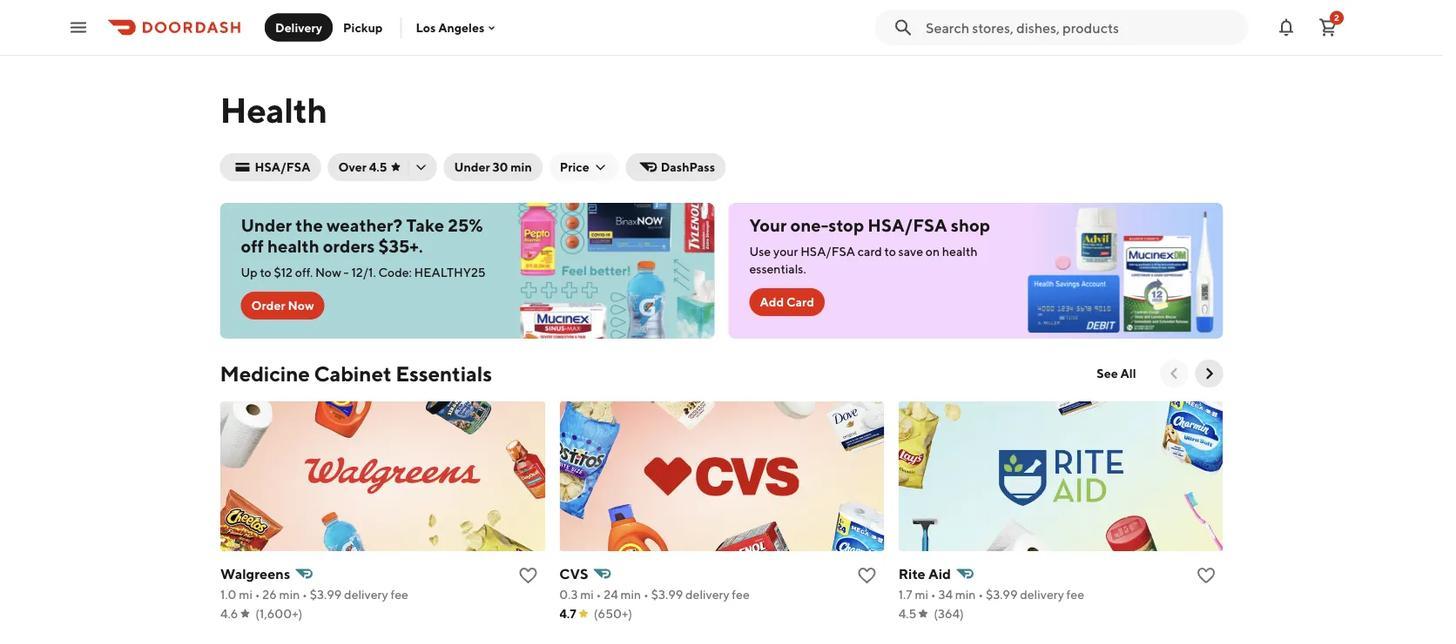 Task type: vqa. For each thing, say whether or not it's contained in the screenshot.
$3.99 associated with Rite Aid
yes



Task type: describe. For each thing, give the bounding box(es) containing it.
off.
[[295, 265, 313, 280]]

2 horizontal spatial hsa/fsa
[[868, 215, 948, 236]]

$12
[[274, 265, 293, 280]]

add card button
[[750, 288, 825, 316]]

all
[[1121, 366, 1137, 381]]

los angeles button
[[416, 20, 499, 35]]

essentials
[[396, 361, 492, 386]]

3 • from the left
[[596, 588, 601, 602]]

stop
[[829, 215, 865, 236]]

under for the
[[241, 215, 292, 236]]

4.5 inside over 4.5 button
[[369, 160, 387, 174]]

34
[[938, 588, 953, 602]]

order
[[251, 298, 285, 313]]

card
[[858, 244, 883, 259]]

min for walgreens
[[279, 588, 300, 602]]

0.3 mi • 24 min • $3.99 delivery fee
[[559, 588, 750, 602]]

one-
[[791, 215, 829, 236]]

cabinet
[[314, 361, 392, 386]]

mi for walgreens
[[239, 588, 252, 602]]

order now button
[[241, 292, 325, 320]]

2
[[1335, 13, 1340, 23]]

2 • from the left
[[302, 588, 307, 602]]

delivery for rite aid
[[1020, 588, 1064, 602]]

medicine cabinet essentials link
[[220, 360, 492, 388]]

delivery for cvs
[[685, 588, 729, 602]]

the
[[296, 215, 323, 236]]

pickup button
[[333, 14, 393, 41]]

use
[[750, 244, 771, 259]]

Store search: begin typing to search for stores available on DoorDash text field
[[926, 18, 1238, 37]]

health inside under the weather? take 25% off health orders $35+. up to $12 off. now - 12/1. code: healthy25
[[268, 236, 320, 257]]

shop
[[951, 215, 991, 236]]

card
[[787, 295, 815, 309]]

now inside button
[[288, 298, 314, 313]]

under 30 min
[[454, 160, 532, 174]]

save
[[899, 244, 924, 259]]

12/1.
[[352, 265, 376, 280]]

health inside your one-stop hsa/fsa shop use your hsa/fsa card to save on health essentials.
[[943, 244, 978, 259]]

mi for cvs
[[580, 588, 594, 602]]

click to add this store to your saved list image for walgreens
[[517, 566, 538, 586]]

under for 30
[[454, 160, 490, 174]]

1.0 mi • 26 min • $3.99 delivery fee
[[220, 588, 408, 602]]

24
[[604, 588, 618, 602]]

up
[[241, 265, 258, 280]]

see
[[1097, 366, 1119, 381]]

1 vertical spatial 4.5
[[899, 607, 916, 621]]

price button
[[550, 153, 619, 181]]

$3.99 for cvs
[[651, 588, 683, 602]]

over 4.5
[[339, 160, 387, 174]]

fee for walgreens
[[390, 588, 408, 602]]

$35+.
[[379, 236, 423, 257]]

hsa/fsa inside button
[[255, 160, 311, 174]]

add
[[760, 295, 784, 309]]

medicine cabinet essentials
[[220, 361, 492, 386]]

to inside under the weather? take 25% off health orders $35+. up to $12 off. now - 12/1. code: healthy25
[[260, 265, 272, 280]]

dashpass button
[[626, 153, 726, 181]]

under 30 min button
[[444, 153, 543, 181]]

(364)
[[934, 607, 964, 621]]

see all link
[[1087, 360, 1147, 388]]

30
[[493, 160, 508, 174]]

your
[[750, 215, 787, 236]]

off
[[241, 236, 264, 257]]

over
[[339, 160, 367, 174]]

fee for cvs
[[732, 588, 750, 602]]

weather?
[[327, 215, 403, 236]]

healthy25
[[414, 265, 486, 280]]

angeles
[[438, 20, 485, 35]]

delivery button
[[265, 14, 333, 41]]



Task type: locate. For each thing, give the bounding box(es) containing it.
fee for rite aid
[[1067, 588, 1084, 602]]

1 mi from the left
[[239, 588, 252, 602]]

open menu image
[[68, 17, 89, 38]]

add card
[[760, 295, 815, 309]]

$3.99 right 26
[[310, 588, 341, 602]]

3 delivery from the left
[[1020, 588, 1064, 602]]

0 horizontal spatial click to add this store to your saved list image
[[517, 566, 538, 586]]

0 horizontal spatial health
[[268, 236, 320, 257]]

min inside under 30 min "button"
[[511, 160, 532, 174]]

•
[[255, 588, 260, 602], [302, 588, 307, 602], [596, 588, 601, 602], [644, 588, 649, 602], [931, 588, 936, 602], [978, 588, 983, 602]]

health
[[268, 236, 320, 257], [943, 244, 978, 259]]

1 horizontal spatial click to add this store to your saved list image
[[1196, 566, 1217, 586]]

$3.99 right 24
[[651, 588, 683, 602]]

4.5 down 1.7 at the bottom of page
[[899, 607, 916, 621]]

order now
[[251, 298, 314, 313]]

your one-stop hsa/fsa shop use your hsa/fsa card to save on health essentials.
[[750, 215, 991, 276]]

min for cvs
[[620, 588, 641, 602]]

medicine
[[220, 361, 310, 386]]

delivery for walgreens
[[344, 588, 388, 602]]

2 click to add this store to your saved list image from the left
[[1196, 566, 1217, 586]]

5 • from the left
[[931, 588, 936, 602]]

next button of carousel image
[[1201, 365, 1219, 383]]

min right 26
[[279, 588, 300, 602]]

0 vertical spatial to
[[885, 244, 896, 259]]

mi for rite aid
[[915, 588, 928, 602]]

1 horizontal spatial 4.5
[[899, 607, 916, 621]]

walgreens
[[220, 566, 290, 583]]

• right 24
[[644, 588, 649, 602]]

0 horizontal spatial hsa/fsa
[[255, 160, 311, 174]]

orders
[[323, 236, 375, 257]]

• left 24
[[596, 588, 601, 602]]

mi
[[239, 588, 252, 602], [580, 588, 594, 602], [915, 588, 928, 602]]

now right order
[[288, 298, 314, 313]]

essentials.
[[750, 262, 807, 276]]

1.0
[[220, 588, 236, 602]]

1 delivery from the left
[[344, 588, 388, 602]]

los angeles
[[416, 20, 485, 35]]

1 $3.99 from the left
[[310, 588, 341, 602]]

-
[[344, 265, 349, 280]]

cvs
[[559, 566, 588, 583]]

1 vertical spatial now
[[288, 298, 314, 313]]

0 vertical spatial now
[[315, 265, 341, 280]]

1 horizontal spatial under
[[454, 160, 490, 174]]

0 vertical spatial under
[[454, 160, 490, 174]]

hsa/fsa button
[[220, 153, 321, 181]]

price
[[560, 160, 590, 174]]

aid
[[928, 566, 951, 583]]

$3.99 for walgreens
[[310, 588, 341, 602]]

under inside under the weather? take 25% off health orders $35+. up to $12 off. now - 12/1. code: healthy25
[[241, 215, 292, 236]]

1 fee from the left
[[390, 588, 408, 602]]

health right the on
[[943, 244, 978, 259]]

(650+)
[[594, 607, 632, 621]]

4.5
[[369, 160, 387, 174], [899, 607, 916, 621]]

2 horizontal spatial mi
[[915, 588, 928, 602]]

1 horizontal spatial mi
[[580, 588, 594, 602]]

hsa/fsa down one-
[[801, 244, 856, 259]]

3 $3.99 from the left
[[986, 588, 1018, 602]]

min
[[511, 160, 532, 174], [279, 588, 300, 602], [620, 588, 641, 602], [955, 588, 976, 602]]

4.5 right over
[[369, 160, 387, 174]]

now
[[315, 265, 341, 280], [288, 298, 314, 313]]

0 horizontal spatial mi
[[239, 588, 252, 602]]

0 horizontal spatial now
[[288, 298, 314, 313]]

• right 34
[[978, 588, 983, 602]]

0 horizontal spatial $3.99
[[310, 588, 341, 602]]

2 vertical spatial hsa/fsa
[[801, 244, 856, 259]]

0 vertical spatial 4.5
[[369, 160, 387, 174]]

over 4.5 button
[[328, 153, 437, 181]]

1 vertical spatial under
[[241, 215, 292, 236]]

2 horizontal spatial $3.99
[[986, 588, 1018, 602]]

0 horizontal spatial to
[[260, 265, 272, 280]]

click to add this store to your saved list image
[[517, 566, 538, 586], [1196, 566, 1217, 586]]

2 horizontal spatial fee
[[1067, 588, 1084, 602]]

min right 24
[[620, 588, 641, 602]]

(1,600+)
[[255, 607, 302, 621]]

2 delivery from the left
[[685, 588, 729, 602]]

2 button
[[1311, 10, 1346, 45]]

min right 30
[[511, 160, 532, 174]]

$3.99 for rite aid
[[986, 588, 1018, 602]]

2 $3.99 from the left
[[651, 588, 683, 602]]

4.7
[[559, 607, 576, 621]]

1 vertical spatial to
[[260, 265, 272, 280]]

see all
[[1097, 366, 1137, 381]]

under the weather? take 25% off health orders $35+. up to $12 off. now - 12/1. code: healthy25
[[241, 215, 486, 280]]

2 mi from the left
[[580, 588, 594, 602]]

min right 34
[[955, 588, 976, 602]]

pickup
[[343, 20, 383, 34]]

now left -
[[315, 265, 341, 280]]

1 horizontal spatial delivery
[[685, 588, 729, 602]]

to right up
[[260, 265, 272, 280]]

mi right 0.3
[[580, 588, 594, 602]]

delivery
[[275, 20, 322, 34]]

under left 30
[[454, 160, 490, 174]]

hsa/fsa
[[255, 160, 311, 174], [868, 215, 948, 236], [801, 244, 856, 259]]

4 • from the left
[[644, 588, 649, 602]]

1 vertical spatial hsa/fsa
[[868, 215, 948, 236]]

1 click to add this store to your saved list image from the left
[[517, 566, 538, 586]]

your
[[774, 244, 799, 259]]

6 • from the left
[[978, 588, 983, 602]]

• left 26
[[255, 588, 260, 602]]

1 horizontal spatial to
[[885, 244, 896, 259]]

1 • from the left
[[255, 588, 260, 602]]

$3.99 right 34
[[986, 588, 1018, 602]]

0 horizontal spatial 4.5
[[369, 160, 387, 174]]

hsa/fsa down health
[[255, 160, 311, 174]]

• up (1,600+)
[[302, 588, 307, 602]]

min for rite aid
[[955, 588, 976, 602]]

under
[[454, 160, 490, 174], [241, 215, 292, 236]]

26
[[262, 588, 277, 602]]

mi right 1.7 at the bottom of page
[[915, 588, 928, 602]]

2 horizontal spatial delivery
[[1020, 588, 1064, 602]]

0 horizontal spatial under
[[241, 215, 292, 236]]

now inside under the weather? take 25% off health orders $35+. up to $12 off. now - 12/1. code: healthy25
[[315, 265, 341, 280]]

0.3
[[559, 588, 578, 602]]

dashpass
[[661, 160, 715, 174]]

rite aid
[[899, 566, 951, 583]]

• left 34
[[931, 588, 936, 602]]

4.6
[[220, 607, 238, 621]]

to inside your one-stop hsa/fsa shop use your hsa/fsa card to save on health essentials.
[[885, 244, 896, 259]]

1 horizontal spatial now
[[315, 265, 341, 280]]

mi right 1.0
[[239, 588, 252, 602]]

code:
[[379, 265, 412, 280]]

under up off
[[241, 215, 292, 236]]

0 horizontal spatial fee
[[390, 588, 408, 602]]

delivery
[[344, 588, 388, 602], [685, 588, 729, 602], [1020, 588, 1064, 602]]

under inside "button"
[[454, 160, 490, 174]]

1 items, open order cart image
[[1318, 17, 1339, 38]]

1.7
[[899, 588, 912, 602]]

rite
[[899, 566, 926, 583]]

to
[[885, 244, 896, 259], [260, 265, 272, 280]]

1 horizontal spatial hsa/fsa
[[801, 244, 856, 259]]

0 horizontal spatial delivery
[[344, 588, 388, 602]]

3 fee from the left
[[1067, 588, 1084, 602]]

los
[[416, 20, 436, 35]]

on
[[926, 244, 940, 259]]

health down the
[[268, 236, 320, 257]]

health
[[220, 89, 327, 130]]

1 horizontal spatial health
[[943, 244, 978, 259]]

3 mi from the left
[[915, 588, 928, 602]]

1 horizontal spatial fee
[[732, 588, 750, 602]]

fee
[[390, 588, 408, 602], [732, 588, 750, 602], [1067, 588, 1084, 602]]

25%
[[448, 215, 483, 236]]

previous button of carousel image
[[1166, 365, 1184, 383]]

to right card
[[885, 244, 896, 259]]

2 fee from the left
[[732, 588, 750, 602]]

1.7 mi • 34 min • $3.99 delivery fee
[[899, 588, 1084, 602]]

$3.99
[[310, 588, 341, 602], [651, 588, 683, 602], [986, 588, 1018, 602]]

take
[[406, 215, 445, 236]]

click to add this store to your saved list image for rite aid
[[1196, 566, 1217, 586]]

1 horizontal spatial $3.99
[[651, 588, 683, 602]]

click to add this store to your saved list image
[[857, 566, 878, 586]]

notification bell image
[[1277, 17, 1297, 38]]

0 vertical spatial hsa/fsa
[[255, 160, 311, 174]]

hsa/fsa up save
[[868, 215, 948, 236]]



